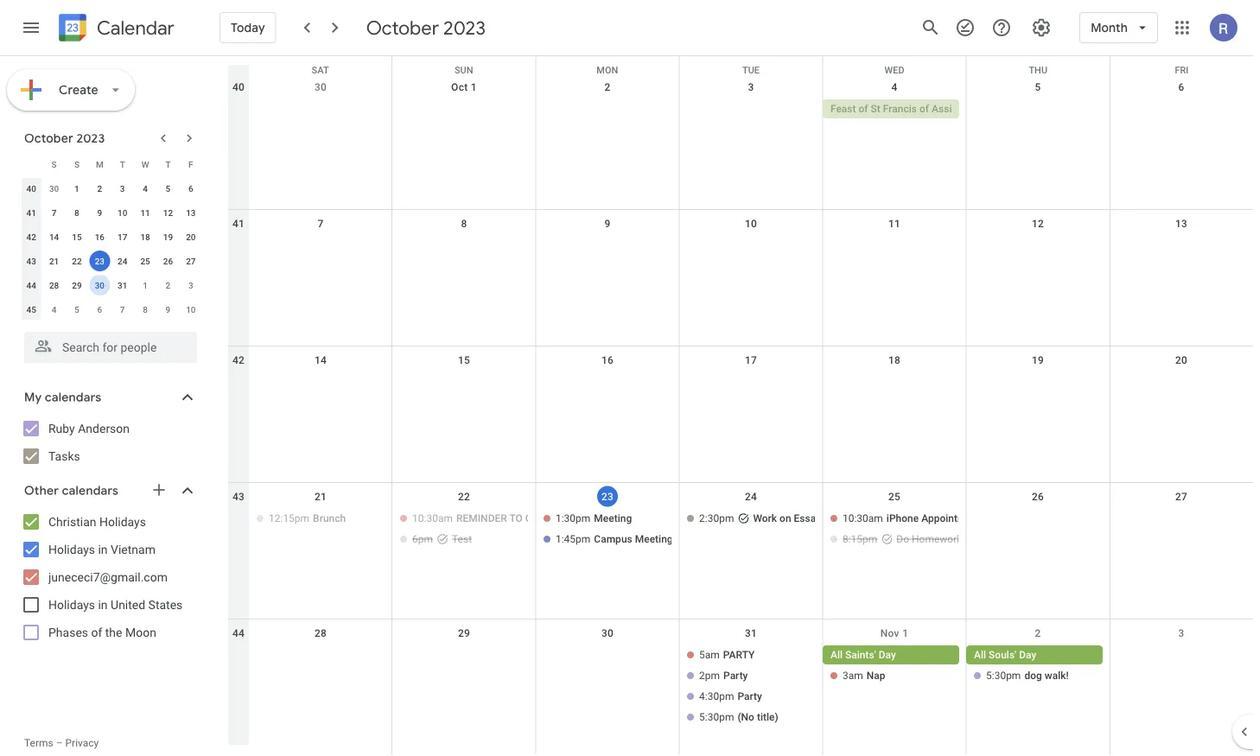 Task type: vqa. For each thing, say whether or not it's contained in the screenshot.
CHUNICHI DRAGONS tree item at left bottom
no



Task type: describe. For each thing, give the bounding box(es) containing it.
brunch
[[313, 513, 346, 525]]

10:30am iphone appointment
[[843, 513, 981, 525]]

1 vertical spatial 25
[[888, 491, 901, 503]]

1 horizontal spatial october
[[366, 16, 439, 40]]

work
[[753, 513, 777, 525]]

settings menu image
[[1031, 17, 1052, 38]]

1 horizontal spatial 11
[[888, 218, 901, 230]]

november 9 element
[[158, 299, 178, 320]]

dog
[[1025, 670, 1042, 682]]

rescheduled
[[676, 533, 746, 545]]

grid containing 40
[[228, 56, 1253, 756]]

feast of st francis of assisi button
[[823, 99, 960, 118]]

1:45pm
[[556, 533, 591, 545]]

13 element
[[180, 202, 201, 223]]

5am party
[[699, 649, 755, 661]]

row containing 23
[[228, 483, 1253, 620]]

26 inside grid
[[1032, 491, 1044, 503]]

5:30pm dog walk!
[[986, 670, 1069, 682]]

1 horizontal spatial 9
[[166, 304, 171, 315]]

12:15pm brunch
[[269, 513, 346, 525]]

24 inside october 2023 grid
[[118, 256, 127, 266]]

party for 2pm party
[[723, 670, 748, 682]]

1 vertical spatial 22
[[458, 491, 470, 503]]

of for francis
[[859, 103, 868, 115]]

1 s from the left
[[51, 159, 57, 169]]

calendars for other calendars
[[62, 483, 118, 499]]

12:15pm
[[269, 513, 310, 525]]

add other calendars image
[[150, 481, 168, 499]]

1 vertical spatial 17
[[745, 354, 757, 366]]

15 inside grid
[[458, 354, 470, 366]]

vietnam
[[111, 542, 156, 557]]

the
[[105, 625, 122, 640]]

1 vertical spatial 20
[[1175, 354, 1188, 366]]

30 cell
[[88, 273, 111, 297]]

10:30am for 8:15pm
[[843, 513, 883, 525]]

wed
[[885, 65, 905, 76]]

1 vertical spatial 23
[[601, 491, 614, 503]]

holidays in vietnam
[[48, 542, 156, 557]]

29 inside october 2023 grid
[[72, 280, 82, 290]]

14 inside october 2023 grid
[[49, 232, 59, 242]]

1 vertical spatial october
[[24, 131, 73, 146]]

privacy link
[[65, 737, 99, 749]]

calendar heading
[[93, 16, 174, 40]]

42 for sat
[[232, 354, 245, 366]]

5 inside row
[[74, 304, 79, 315]]

month button
[[1080, 7, 1158, 48]]

ruby anderson
[[48, 421, 130, 436]]

nov 1
[[881, 628, 909, 640]]

my
[[24, 390, 42, 405]]

1 horizontal spatial 14
[[315, 354, 327, 366]]

phases of the moon
[[48, 625, 156, 640]]

1 horizontal spatial 7
[[120, 304, 125, 315]]

2pm
[[699, 670, 720, 682]]

november 3 element
[[180, 275, 201, 296]]

phases
[[48, 625, 88, 640]]

1 horizontal spatial 13
[[1175, 218, 1188, 230]]

appointment
[[922, 513, 981, 525]]

today
[[231, 20, 265, 35]]

28 inside october 2023 grid
[[49, 280, 59, 290]]

other calendars button
[[3, 477, 214, 505]]

31 element
[[112, 275, 133, 296]]

other calendars list
[[3, 508, 214, 647]]

44 for s
[[26, 280, 36, 290]]

sun
[[455, 65, 473, 76]]

1:30pm
[[556, 513, 591, 525]]

1 horizontal spatial 31
[[745, 628, 757, 640]]

0 vertical spatial 4
[[892, 81, 898, 93]]

essay
[[794, 513, 821, 525]]

41 for s
[[26, 207, 36, 218]]

thu
[[1029, 65, 1048, 76]]

other
[[24, 483, 59, 499]]

september 30 element
[[44, 178, 64, 199]]

2 horizontal spatial 8
[[461, 218, 467, 230]]

25 inside 25 element
[[140, 256, 150, 266]]

18 element
[[135, 226, 156, 247]]

cell containing 5am
[[679, 646, 823, 729]]

calendar
[[97, 16, 174, 40]]

moon
[[125, 625, 156, 640]]

2 horizontal spatial 10
[[745, 218, 757, 230]]

iphone
[[887, 513, 919, 525]]

title)
[[757, 711, 779, 723]]

3am nap
[[843, 670, 886, 682]]

6pm
[[412, 533, 433, 545]]

all saints' day button
[[823, 646, 959, 665]]

m
[[96, 159, 103, 169]]

today button
[[220, 7, 276, 48]]

mon
[[597, 65, 618, 76]]

fri
[[1175, 65, 1189, 76]]

1:30pm meeting
[[556, 513, 632, 525]]

november 7 element
[[112, 299, 133, 320]]

1 horizontal spatial 5
[[166, 183, 171, 194]]

row containing s
[[20, 152, 202, 176]]

tue
[[742, 65, 760, 76]]

15 inside october 2023 grid
[[72, 232, 82, 242]]

calendar element
[[55, 10, 174, 48]]

43 for s
[[26, 256, 36, 266]]

2pm party
[[699, 670, 748, 682]]

work on essay
[[753, 513, 821, 525]]

1 vertical spatial 21
[[315, 491, 327, 503]]

0 horizontal spatial 7
[[52, 207, 57, 218]]

1 horizontal spatial 27
[[1175, 491, 1188, 503]]

(no
[[738, 711, 755, 723]]

18 inside grid
[[888, 354, 901, 366]]

5 inside grid
[[1035, 81, 1041, 93]]

19 element
[[158, 226, 178, 247]]

create
[[59, 82, 98, 98]]

do
[[897, 533, 909, 545]]

1 horizontal spatial meeting
[[635, 533, 673, 545]]

party
[[723, 649, 755, 661]]

junececi7@gmail.com
[[48, 570, 168, 584]]

3 inside 'element'
[[188, 280, 193, 290]]

2 horizontal spatial 9
[[605, 218, 611, 230]]

all for all saints' day
[[831, 649, 843, 661]]

november 10 element
[[180, 299, 201, 320]]

terms – privacy
[[24, 737, 99, 749]]

homework
[[912, 533, 962, 545]]

november 2 element
[[158, 275, 178, 296]]

create button
[[7, 69, 135, 111]]

f
[[188, 159, 193, 169]]

1:45pm campus meeting rescheduled
[[556, 533, 746, 545]]

privacy
[[65, 737, 99, 749]]

to
[[509, 513, 523, 525]]

november 4 element
[[44, 299, 64, 320]]

do homework
[[897, 533, 962, 545]]

23 inside 'element'
[[95, 256, 105, 266]]

month
[[1091, 20, 1128, 35]]

all souls' day
[[974, 649, 1037, 661]]

2 horizontal spatial of
[[920, 103, 929, 115]]

other calendars
[[24, 483, 118, 499]]

reminder
[[456, 513, 507, 525]]

0 vertical spatial october 2023
[[366, 16, 486, 40]]

0 vertical spatial 2023
[[443, 16, 486, 40]]

feast
[[831, 103, 856, 115]]

calendars for my calendars
[[45, 390, 101, 405]]

11 element
[[135, 202, 156, 223]]

1 vertical spatial 29
[[458, 628, 470, 640]]

2 horizontal spatial 7
[[318, 218, 324, 230]]

8:15pm
[[843, 533, 878, 545]]

0 horizontal spatial 4
[[52, 304, 57, 315]]

30 element
[[89, 275, 110, 296]]

francis
[[883, 103, 917, 115]]

cell containing all souls' day
[[966, 646, 1110, 729]]

12 element
[[158, 202, 178, 223]]

2 up all souls' day button
[[1035, 628, 1041, 640]]

23 cell
[[88, 249, 111, 273]]

my calendars button
[[3, 384, 214, 411]]

1 horizontal spatial 19
[[1032, 354, 1044, 366]]

united
[[111, 598, 145, 612]]

campus
[[594, 533, 632, 545]]

walk!
[[1045, 670, 1069, 682]]

2 down m on the top left of page
[[97, 183, 102, 194]]

0 horizontal spatial 9
[[97, 207, 102, 218]]

2 s from the left
[[74, 159, 79, 169]]

18 inside 18 element
[[140, 232, 150, 242]]

test
[[452, 533, 472, 545]]

of for moon
[[91, 625, 102, 640]]

saints'
[[845, 649, 876, 661]]

40 for s
[[26, 183, 36, 194]]

6 inside grid
[[1178, 81, 1185, 93]]

16 inside october 2023 grid
[[95, 232, 105, 242]]

1 vertical spatial 16
[[601, 354, 614, 366]]

in for vietnam
[[98, 542, 108, 557]]

cell containing 1:30pm
[[536, 509, 746, 551]]

14 element
[[44, 226, 64, 247]]

nov
[[881, 628, 900, 640]]

st
[[871, 103, 881, 115]]

1 vertical spatial 6
[[188, 183, 193, 194]]

oct
[[451, 81, 468, 93]]



Task type: locate. For each thing, give the bounding box(es) containing it.
1 horizontal spatial all
[[974, 649, 986, 661]]

0 vertical spatial 14
[[49, 232, 59, 242]]

meeting up campus
[[594, 513, 632, 525]]

43 left the 21 element
[[26, 256, 36, 266]]

christian
[[48, 515, 96, 529]]

1 horizontal spatial 12
[[1032, 218, 1044, 230]]

10:30am up 6pm
[[412, 513, 453, 525]]

november 5 element
[[67, 299, 87, 320]]

0 horizontal spatial 26
[[163, 256, 173, 266]]

meeting
[[594, 513, 632, 525], [635, 533, 673, 545]]

6 inside row
[[97, 304, 102, 315]]

0 horizontal spatial 5
[[74, 304, 79, 315]]

1 horizontal spatial 28
[[315, 628, 327, 640]]

holidays for holidays in united states
[[48, 598, 95, 612]]

6 down fri
[[1178, 81, 1185, 93]]

2 left "november 3" 'element'
[[166, 280, 171, 290]]

october
[[366, 16, 439, 40], [24, 131, 73, 146]]

1 right nov
[[902, 628, 909, 640]]

6 left november 7 element at the left of page
[[97, 304, 102, 315]]

1 horizontal spatial 44
[[232, 628, 245, 640]]

41
[[26, 207, 36, 218], [232, 218, 245, 230]]

5 down thu
[[1035, 81, 1041, 93]]

1 vertical spatial 43
[[232, 491, 245, 503]]

1 right oct
[[471, 81, 477, 93]]

party for 4:30pm party
[[738, 691, 762, 703]]

row group containing 40
[[20, 176, 202, 322]]

0 horizontal spatial 31
[[118, 280, 127, 290]]

0 vertical spatial 25
[[140, 256, 150, 266]]

0 horizontal spatial 15
[[72, 232, 82, 242]]

40 left september 30 element
[[26, 183, 36, 194]]

day up 5:30pm dog walk!
[[1019, 649, 1037, 661]]

s up september 30 element
[[51, 159, 57, 169]]

in for united
[[98, 598, 108, 612]]

party
[[723, 670, 748, 682], [738, 691, 762, 703]]

0 vertical spatial 15
[[72, 232, 82, 242]]

0 vertical spatial 23
[[95, 256, 105, 266]]

of
[[859, 103, 868, 115], [920, 103, 929, 115], [91, 625, 102, 640]]

21 up brunch
[[315, 491, 327, 503]]

0 horizontal spatial 24
[[118, 256, 127, 266]]

5:30pm down souls'
[[986, 670, 1021, 682]]

row group inside october 2023 grid
[[20, 176, 202, 322]]

of left the in the bottom of the page
[[91, 625, 102, 640]]

cell
[[249, 99, 392, 120], [392, 99, 536, 120], [536, 99, 679, 120], [679, 99, 823, 120], [966, 99, 1110, 120], [1110, 99, 1253, 120], [392, 509, 558, 551], [536, 509, 746, 551], [823, 509, 981, 551], [1110, 509, 1253, 551], [249, 646, 392, 729], [392, 646, 536, 729], [536, 646, 679, 729], [679, 646, 823, 729], [823, 646, 966, 729], [966, 646, 1110, 729], [1110, 646, 1253, 729]]

10 for the 10 element
[[118, 207, 127, 218]]

2023 up sun
[[443, 16, 486, 40]]

party up (no at the right of the page
[[738, 691, 762, 703]]

25 element
[[135, 251, 156, 271]]

6 up 13 element
[[188, 183, 193, 194]]

0 horizontal spatial 21
[[49, 256, 59, 266]]

feast of st francis of assisi
[[831, 103, 960, 115]]

44 for sat
[[232, 628, 245, 640]]

5:30pm (no title)
[[699, 711, 779, 723]]

1 t from the left
[[120, 159, 125, 169]]

21 element
[[44, 251, 64, 271]]

17
[[118, 232, 127, 242], [745, 354, 757, 366]]

holidays up the phases
[[48, 598, 95, 612]]

5:30pm down 4:30pm
[[699, 711, 734, 723]]

t right w
[[165, 159, 171, 169]]

44 inside october 2023 grid
[[26, 280, 36, 290]]

27
[[186, 256, 196, 266], [1175, 491, 1188, 503]]

0 horizontal spatial 42
[[26, 232, 36, 242]]

43 right add other calendars image
[[232, 491, 245, 503]]

party down party
[[723, 670, 748, 682]]

20 inside "element"
[[186, 232, 196, 242]]

1 horizontal spatial 16
[[601, 354, 614, 366]]

1 horizontal spatial 24
[[745, 491, 757, 503]]

43 inside october 2023 grid
[[26, 256, 36, 266]]

1 10:30am from the left
[[412, 513, 453, 525]]

1 vertical spatial 5
[[166, 183, 171, 194]]

2 vertical spatial holidays
[[48, 598, 95, 612]]

t
[[120, 159, 125, 169], [165, 159, 171, 169]]

1 vertical spatial 40
[[26, 183, 36, 194]]

14
[[49, 232, 59, 242], [315, 354, 327, 366]]

29 element
[[67, 275, 87, 296]]

44
[[26, 280, 36, 290], [232, 628, 245, 640]]

all saints' day
[[831, 649, 896, 661]]

anderson
[[78, 421, 130, 436]]

s left m on the top left of page
[[74, 159, 79, 169]]

t left w
[[120, 159, 125, 169]]

23 right 22 "element"
[[95, 256, 105, 266]]

0 horizontal spatial t
[[120, 159, 125, 169]]

13
[[186, 207, 196, 218], [1175, 218, 1188, 230]]

s
[[51, 159, 57, 169], [74, 159, 79, 169]]

15
[[72, 232, 82, 242], [458, 354, 470, 366]]

october 2023 up sun
[[366, 16, 486, 40]]

10:30am
[[412, 513, 453, 525], [843, 513, 883, 525]]

4 up "11" element on the left of page
[[143, 183, 148, 194]]

in
[[98, 542, 108, 557], [98, 598, 108, 612]]

1 horizontal spatial 2023
[[443, 16, 486, 40]]

3am
[[843, 670, 863, 682]]

of inside other calendars list
[[91, 625, 102, 640]]

40 down today button
[[232, 81, 245, 93]]

22 element
[[67, 251, 87, 271]]

15 element
[[67, 226, 87, 247]]

november 6 element
[[89, 299, 110, 320]]

21 left 22 "element"
[[49, 256, 59, 266]]

1 horizontal spatial 22
[[458, 491, 470, 503]]

0 horizontal spatial 27
[[186, 256, 196, 266]]

2 horizontal spatial 4
[[892, 81, 898, 93]]

w
[[141, 159, 149, 169]]

16 element
[[89, 226, 110, 247]]

all left saints' at the right bottom of page
[[831, 649, 843, 661]]

2 inside 'element'
[[166, 280, 171, 290]]

october 2023 grid
[[16, 152, 202, 322]]

day for all souls' day
[[1019, 649, 1037, 661]]

12 inside october 2023 grid
[[163, 207, 173, 218]]

of left assisi
[[920, 103, 929, 115]]

17 inside october 2023 grid
[[118, 232, 127, 242]]

meeting right campus
[[635, 533, 673, 545]]

1 vertical spatial 24
[[745, 491, 757, 503]]

0 vertical spatial 22
[[72, 256, 82, 266]]

28 element
[[44, 275, 64, 296]]

november 1 element
[[135, 275, 156, 296]]

12
[[163, 207, 173, 218], [1032, 218, 1044, 230]]

2 all from the left
[[974, 649, 986, 661]]

0 horizontal spatial 8
[[74, 207, 79, 218]]

1 vertical spatial 2023
[[76, 131, 105, 146]]

–
[[56, 737, 63, 749]]

40
[[232, 81, 245, 93], [26, 183, 36, 194]]

1 horizontal spatial 23
[[601, 491, 614, 503]]

row
[[228, 56, 1253, 82], [228, 73, 1253, 210], [20, 152, 202, 176], [20, 176, 202, 201], [20, 201, 202, 225], [228, 210, 1253, 347], [20, 225, 202, 249], [20, 249, 202, 273], [20, 273, 202, 297], [20, 297, 202, 322], [228, 347, 1253, 483], [228, 483, 1253, 620], [228, 620, 1253, 756]]

7
[[52, 207, 57, 218], [318, 218, 324, 230], [120, 304, 125, 315]]

4
[[892, 81, 898, 93], [143, 183, 148, 194], [52, 304, 57, 315]]

10:30am up '8:15pm'
[[843, 513, 883, 525]]

1 vertical spatial 42
[[232, 354, 245, 366]]

2 10:30am from the left
[[843, 513, 883, 525]]

october 2023
[[366, 16, 486, 40], [24, 131, 105, 146]]

30 inside cell
[[95, 280, 105, 290]]

holidays
[[99, 515, 146, 529], [48, 542, 95, 557], [48, 598, 95, 612]]

2 down mon
[[605, 81, 611, 93]]

29
[[72, 280, 82, 290], [458, 628, 470, 640]]

all left souls'
[[974, 649, 986, 661]]

0 horizontal spatial 16
[[95, 232, 105, 242]]

holidays down christian
[[48, 542, 95, 557]]

22
[[72, 256, 82, 266], [458, 491, 470, 503]]

23 up the 1:30pm meeting
[[601, 491, 614, 503]]

6
[[1178, 81, 1185, 93], [188, 183, 193, 194], [97, 304, 102, 315]]

0 horizontal spatial s
[[51, 159, 57, 169]]

cell containing all saints' day
[[823, 646, 966, 729]]

1 vertical spatial 19
[[1032, 354, 1044, 366]]

0 horizontal spatial meeting
[[594, 513, 632, 525]]

terms link
[[24, 737, 53, 749]]

1 horizontal spatial 18
[[888, 354, 901, 366]]

Search for people text field
[[35, 332, 187, 363]]

1 day from the left
[[879, 649, 896, 661]]

2 horizontal spatial 5
[[1035, 81, 1041, 93]]

21
[[49, 256, 59, 266], [315, 491, 327, 503]]

19 inside october 2023 grid
[[163, 232, 173, 242]]

main drawer image
[[21, 17, 41, 38]]

1 horizontal spatial 6
[[188, 183, 193, 194]]

0 vertical spatial 42
[[26, 232, 36, 242]]

0 vertical spatial 18
[[140, 232, 150, 242]]

1 left november 2 'element'
[[143, 280, 148, 290]]

25 right 24 element
[[140, 256, 150, 266]]

day for all saints' day
[[879, 649, 896, 661]]

45
[[26, 304, 36, 315]]

9
[[97, 207, 102, 218], [605, 218, 611, 230], [166, 304, 171, 315]]

10 for november 10 element
[[186, 304, 196, 315]]

10:30am for 6pm
[[412, 513, 453, 525]]

2 day from the left
[[1019, 649, 1037, 661]]

october 2023 up m on the top left of page
[[24, 131, 105, 146]]

0 horizontal spatial 13
[[186, 207, 196, 218]]

holidays in united states
[[48, 598, 183, 612]]

1 horizontal spatial 21
[[315, 491, 327, 503]]

2 t from the left
[[165, 159, 171, 169]]

8
[[74, 207, 79, 218], [461, 218, 467, 230], [143, 304, 148, 315]]

0 horizontal spatial 5:30pm
[[699, 711, 734, 723]]

24 up work
[[745, 491, 757, 503]]

in left united on the left bottom of the page
[[98, 598, 108, 612]]

20
[[186, 232, 196, 242], [1175, 354, 1188, 366]]

1 vertical spatial 4
[[143, 183, 148, 194]]

1 right september 30 element
[[74, 183, 79, 194]]

27 element
[[180, 251, 201, 271]]

43 for sat
[[232, 491, 245, 503]]

10
[[118, 207, 127, 218], [745, 218, 757, 230], [186, 304, 196, 315]]

26 inside "26" "element"
[[163, 256, 173, 266]]

0 horizontal spatial 20
[[186, 232, 196, 242]]

31 up party
[[745, 628, 757, 640]]

0 vertical spatial 19
[[163, 232, 173, 242]]

0 vertical spatial 28
[[49, 280, 59, 290]]

10:30am reminder to clean
[[412, 513, 558, 525]]

0 vertical spatial meeting
[[594, 513, 632, 525]]

assisi
[[932, 103, 960, 115]]

holidays for holidays in vietnam
[[48, 542, 95, 557]]

terms
[[24, 737, 53, 749]]

20 element
[[180, 226, 201, 247]]

41 for sat
[[232, 218, 245, 230]]

16
[[95, 232, 105, 242], [601, 354, 614, 366]]

in up the junececi7@gmail.com
[[98, 542, 108, 557]]

24 element
[[112, 251, 133, 271]]

row containing sat
[[228, 56, 1253, 82]]

0 horizontal spatial 2023
[[76, 131, 105, 146]]

1 horizontal spatial october 2023
[[366, 16, 486, 40]]

1 horizontal spatial 8
[[143, 304, 148, 315]]

my calendars list
[[3, 415, 214, 470]]

26 element
[[158, 251, 178, 271]]

1 horizontal spatial 40
[[232, 81, 245, 93]]

oct 1
[[451, 81, 477, 93]]

row group
[[20, 176, 202, 322]]

0 horizontal spatial 18
[[140, 232, 150, 242]]

1 vertical spatial 14
[[315, 354, 327, 366]]

grid
[[228, 56, 1253, 756]]

all souls' day button
[[966, 646, 1103, 665]]

november 8 element
[[135, 299, 156, 320]]

0 horizontal spatial 44
[[26, 280, 36, 290]]

1 horizontal spatial 43
[[232, 491, 245, 503]]

1 horizontal spatial 5:30pm
[[986, 670, 1021, 682]]

31 inside october 2023 grid
[[118, 280, 127, 290]]

25 up the iphone
[[888, 491, 901, 503]]

all for all souls' day
[[974, 649, 986, 661]]

holidays up vietnam on the left of the page
[[99, 515, 146, 529]]

13 inside october 2023 grid
[[186, 207, 196, 218]]

42 for s
[[26, 232, 36, 242]]

on
[[780, 513, 791, 525]]

1 horizontal spatial s
[[74, 159, 79, 169]]

3
[[748, 81, 754, 93], [120, 183, 125, 194], [188, 280, 193, 290], [1178, 628, 1185, 640]]

1 horizontal spatial of
[[859, 103, 868, 115]]

30
[[315, 81, 327, 93], [49, 183, 59, 194], [95, 280, 105, 290], [601, 628, 614, 640]]

1 all from the left
[[831, 649, 843, 661]]

1 vertical spatial in
[[98, 598, 108, 612]]

0 horizontal spatial 41
[[26, 207, 36, 218]]

22 inside "element"
[[72, 256, 82, 266]]

5
[[1035, 81, 1041, 93], [166, 183, 171, 194], [74, 304, 79, 315]]

10 element
[[112, 202, 133, 223]]

40 for sat
[[232, 81, 245, 93]]

of left st
[[859, 103, 868, 115]]

0 vertical spatial 26
[[163, 256, 173, 266]]

0 vertical spatial 5
[[1035, 81, 1041, 93]]

0 vertical spatial 31
[[118, 280, 127, 290]]

2 horizontal spatial 6
[[1178, 81, 1185, 93]]

calendars up christian holidays
[[62, 483, 118, 499]]

0 horizontal spatial 12
[[163, 207, 173, 218]]

None search field
[[0, 325, 214, 363]]

27 inside october 2023 grid
[[186, 256, 196, 266]]

1 horizontal spatial 26
[[1032, 491, 1044, 503]]

0 vertical spatial in
[[98, 542, 108, 557]]

4:30pm party
[[699, 691, 762, 703]]

0 vertical spatial 43
[[26, 256, 36, 266]]

41 inside october 2023 grid
[[26, 207, 36, 218]]

0 horizontal spatial 23
[[95, 256, 105, 266]]

4:30pm
[[699, 691, 734, 703]]

5:30pm for 5:30pm dog walk!
[[986, 670, 1021, 682]]

sat
[[312, 65, 329, 76]]

21 inside october 2023 grid
[[49, 256, 59, 266]]

2 vertical spatial 6
[[97, 304, 102, 315]]

11
[[140, 207, 150, 218], [888, 218, 901, 230]]

1 horizontal spatial 25
[[888, 491, 901, 503]]

4 left the november 5 element at the top
[[52, 304, 57, 315]]

my calendars
[[24, 390, 101, 405]]

2 in from the top
[[98, 598, 108, 612]]

4 down the wed
[[892, 81, 898, 93]]

calendars up ruby
[[45, 390, 101, 405]]

24 right 23 cell
[[118, 256, 127, 266]]

26
[[163, 256, 173, 266], [1032, 491, 1044, 503]]

clean
[[525, 513, 558, 525]]

1 horizontal spatial 4
[[143, 183, 148, 194]]

1 vertical spatial 26
[[1032, 491, 1044, 503]]

22 right the 21 element
[[72, 256, 82, 266]]

5:30pm for 5:30pm (no title)
[[699, 711, 734, 723]]

1 horizontal spatial 42
[[232, 354, 245, 366]]

row containing 45
[[20, 297, 202, 322]]

tasks
[[48, 449, 80, 463]]

5 right november 4 element
[[74, 304, 79, 315]]

40 inside october 2023 grid
[[26, 183, 36, 194]]

0 vertical spatial 44
[[26, 280, 36, 290]]

0 vertical spatial 27
[[186, 256, 196, 266]]

1 horizontal spatial t
[[165, 159, 171, 169]]

christian holidays
[[48, 515, 146, 529]]

0 vertical spatial calendars
[[45, 390, 101, 405]]

day down nov
[[879, 649, 896, 661]]

5 up 12 element
[[166, 183, 171, 194]]

row containing 43
[[20, 249, 202, 273]]

17 element
[[112, 226, 133, 247]]

0 vertical spatial holidays
[[99, 515, 146, 529]]

2023 up m on the top left of page
[[76, 131, 105, 146]]

2023
[[443, 16, 486, 40], [76, 131, 105, 146]]

42 inside october 2023 grid
[[26, 232, 36, 242]]

souls'
[[989, 649, 1017, 661]]

22 up reminder
[[458, 491, 470, 503]]

0 horizontal spatial 29
[[72, 280, 82, 290]]

23, today element
[[89, 251, 110, 271]]

31 right 30 element
[[118, 280, 127, 290]]

1 horizontal spatial 17
[[745, 354, 757, 366]]

states
[[148, 598, 183, 612]]

43
[[26, 256, 36, 266], [232, 491, 245, 503]]

11 inside october 2023 grid
[[140, 207, 150, 218]]

1 vertical spatial 15
[[458, 354, 470, 366]]

1 vertical spatial october 2023
[[24, 131, 105, 146]]

1 horizontal spatial 41
[[232, 218, 245, 230]]

2:30pm
[[699, 513, 734, 525]]

nap
[[867, 670, 886, 682]]

1 in from the top
[[98, 542, 108, 557]]



